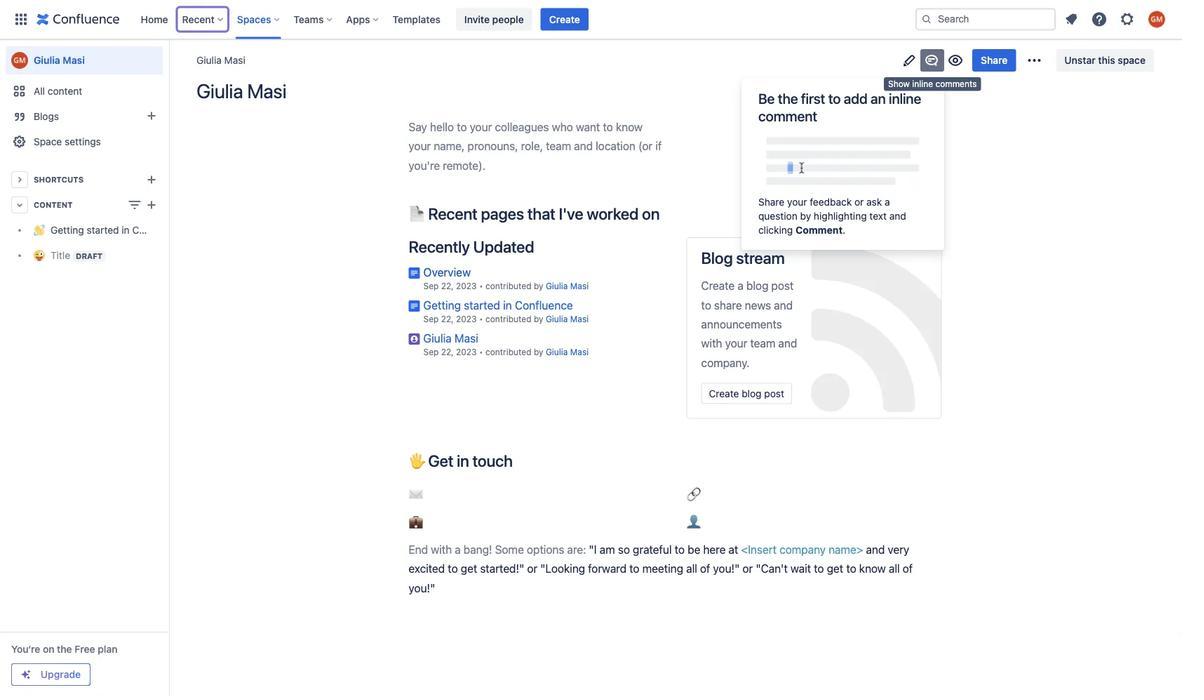 Task type: locate. For each thing, give the bounding box(es) containing it.
0 vertical spatial on
[[642, 204, 660, 223]]

• inside overview sep 22, 2023 • contributed by giulia masi
[[479, 281, 483, 291]]

the up comment
[[778, 90, 798, 107]]

recent
[[182, 13, 215, 25], [428, 204, 478, 223]]

giulia inside overview sep 22, 2023 • contributed by giulia masi
[[546, 281, 568, 291]]

22, inside overview sep 22, 2023 • contributed by giulia masi
[[441, 281, 454, 291]]

1 horizontal spatial started
[[464, 298, 500, 312]]

upgrade
[[41, 669, 81, 680]]

1 vertical spatial sep
[[424, 314, 439, 324]]

giulia masi link
[[6, 46, 163, 74], [197, 53, 246, 67], [546, 281, 589, 291], [546, 314, 589, 324], [424, 331, 479, 345], [546, 347, 589, 357]]

1 vertical spatial with
[[431, 543, 452, 556]]

0 horizontal spatial started
[[87, 224, 119, 236]]

share
[[715, 298, 742, 312]]

create for create a blog post to share news and announcements with your team and company.
[[702, 279, 735, 292]]

post
[[772, 279, 794, 292], [765, 387, 785, 399]]

2 vertical spatial •
[[479, 347, 483, 357]]

on right "worked"
[[642, 204, 660, 223]]

2023 down overview
[[456, 281, 477, 291]]

create link
[[541, 8, 589, 31]]

1 vertical spatial confluence
[[515, 298, 573, 312]]

banner
[[0, 0, 1183, 39]]

create up share
[[702, 279, 735, 292]]

1 22, from the top
[[441, 281, 454, 291]]

or down the <insert
[[743, 562, 753, 575]]

your up pronouns,
[[470, 120, 492, 133]]

contributed down getting started in confluence sep 22, 2023 • contributed by giulia masi
[[486, 347, 532, 357]]

in inside getting started in confluence sep 22, 2023 • contributed by giulia masi
[[503, 298, 512, 312]]

and inside "say hello to your colleagues who want to know your name, pronouns, role, team and location (or if you're remote)."
[[574, 139, 593, 153]]

name>
[[829, 543, 864, 556]]

excited
[[409, 562, 445, 575]]

share up question
[[759, 196, 785, 208]]

or inside share your feedback or ask a question by highlighting text and clicking
[[855, 196, 864, 208]]

1 vertical spatial blog
[[742, 387, 762, 399]]

• down getting started in confluence sep 22, 2023 • contributed by giulia masi
[[479, 347, 483, 357]]

you!" down at
[[714, 562, 740, 575]]

0 horizontal spatial getting started in confluence link
[[6, 218, 184, 243]]

started!"
[[480, 562, 525, 575]]

by inside overview sep 22, 2023 • contributed by giulia masi
[[534, 281, 544, 291]]

0 vertical spatial know
[[616, 120, 643, 133]]

✉️
[[409, 487, 423, 501]]

3 contributed from the top
[[486, 347, 532, 357]]

to
[[829, 90, 841, 107], [457, 120, 467, 133], [603, 120, 613, 133], [702, 298, 712, 312], [675, 543, 685, 556], [448, 562, 458, 575], [630, 562, 640, 575], [814, 562, 824, 575], [847, 562, 857, 575]]

1 horizontal spatial get
[[827, 562, 844, 575]]

1 vertical spatial share
[[759, 196, 785, 208]]

2 sep from the top
[[424, 314, 439, 324]]

getting started in confluence link up draft
[[6, 218, 184, 243]]

very
[[888, 543, 910, 556]]

0 vertical spatial recent
[[182, 13, 215, 25]]

started inside getting started in confluence sep 22, 2023 • contributed by giulia masi
[[464, 298, 500, 312]]

started
[[87, 224, 119, 236], [464, 298, 500, 312]]

0 vertical spatial sep
[[424, 281, 439, 291]]

0 vertical spatial contributed
[[486, 281, 532, 291]]

"can't
[[756, 562, 788, 575]]

spaces
[[237, 13, 271, 25]]

1 horizontal spatial a
[[738, 279, 744, 292]]

getting started in confluence link down overview sep 22, 2023 • contributed by giulia masi
[[424, 298, 573, 312]]

to right 'excited'
[[448, 562, 458, 575]]

in down change view icon
[[122, 224, 130, 236]]

1 horizontal spatial team
[[751, 337, 776, 350]]

2023 down getting started in confluence sep 22, 2023 • contributed by giulia masi
[[456, 347, 477, 357]]

show inline comments
[[889, 79, 977, 89]]

to left share
[[702, 298, 712, 312]]

you!" down 'excited'
[[409, 581, 435, 594]]

getting
[[51, 224, 84, 236], [424, 298, 461, 312]]

2 vertical spatial a
[[455, 543, 461, 556]]

of down here on the right bottom of the page
[[701, 562, 711, 575]]

shortcuts
[[34, 175, 84, 184]]

home
[[141, 13, 168, 25]]

2 all from the left
[[889, 562, 900, 575]]

•
[[479, 281, 483, 291], [479, 314, 483, 324], [479, 347, 483, 357]]

with inside create a blog post to share news and announcements with your team and company.
[[702, 337, 723, 350]]

shortcuts button
[[6, 167, 163, 192]]

comment
[[796, 224, 843, 236]]

1 horizontal spatial of
[[903, 562, 913, 575]]

recent button
[[178, 8, 229, 31]]

clicking
[[759, 224, 793, 236]]

team down who
[[546, 139, 571, 153]]

and very excited to get started!" or "looking forward to meeting all of you!" or "can't wait to get to know all of you!"
[[409, 543, 916, 594]]

22, inside getting started in confluence sep 22, 2023 • contributed by giulia masi
[[441, 314, 454, 324]]

your
[[470, 120, 492, 133], [409, 139, 431, 153], [788, 196, 808, 208], [726, 337, 748, 350]]

share inside share your feedback or ask a question by highlighting text and clicking
[[759, 196, 785, 208]]

0 horizontal spatial of
[[701, 562, 711, 575]]

upgrade button
[[12, 664, 90, 685]]

on right you're at the bottom of page
[[43, 643, 54, 655]]

the inside be the first to add an inline comment
[[778, 90, 798, 107]]

1 vertical spatial a
[[738, 279, 744, 292]]

the left free
[[57, 643, 72, 655]]

2 vertical spatial in
[[457, 451, 469, 470]]

2 2023 from the top
[[456, 314, 477, 324]]

1 horizontal spatial getting
[[424, 298, 461, 312]]

on
[[642, 204, 660, 223], [43, 643, 54, 655]]

1 2023 from the top
[[456, 281, 477, 291]]

to left be
[[675, 543, 685, 556]]

share for share
[[981, 54, 1008, 66]]

2 22, from the top
[[441, 314, 454, 324]]

contributed inside overview sep 22, 2023 • contributed by giulia masi
[[486, 281, 532, 291]]

confluence inside space element
[[132, 224, 184, 236]]

3 22, from the top
[[441, 347, 454, 357]]

getting started in confluence link
[[6, 218, 184, 243], [424, 298, 573, 312]]

getting down overview
[[424, 298, 461, 312]]

i've
[[559, 204, 584, 223]]

• up giulia masi sep 22, 2023 • contributed by giulia masi
[[479, 314, 483, 324]]

if
[[656, 139, 662, 153]]

create right people
[[549, 13, 580, 25]]

pronouns,
[[468, 139, 518, 153]]

1 vertical spatial create
[[702, 279, 735, 292]]

0 vertical spatial 2023
[[456, 281, 477, 291]]

a up share
[[738, 279, 744, 292]]

confluence inside getting started in confluence sep 22, 2023 • contributed by giulia masi
[[515, 298, 573, 312]]

0 horizontal spatial get
[[461, 562, 478, 575]]

getting inside space element
[[51, 224, 84, 236]]

1 vertical spatial on
[[43, 643, 54, 655]]

tree containing getting started in confluence
[[6, 218, 184, 268]]

teams button
[[289, 8, 338, 31]]

create inside create a blog post to share news and announcements with your team and company.
[[702, 279, 735, 292]]

0 vertical spatial share
[[981, 54, 1008, 66]]

0 vertical spatial create
[[549, 13, 580, 25]]

your up question
[[788, 196, 808, 208]]

0 horizontal spatial getting
[[51, 224, 84, 236]]

2 vertical spatial contributed
[[486, 347, 532, 357]]

2 vertical spatial create
[[709, 387, 739, 399]]

started inside getting started in confluence link
[[87, 224, 119, 236]]

0 vertical spatial the
[[778, 90, 798, 107]]

get down bang!
[[461, 562, 478, 575]]

invite
[[465, 13, 490, 25]]

1 vertical spatial post
[[765, 387, 785, 399]]

all down very
[[889, 562, 900, 575]]

in right get
[[457, 451, 469, 470]]

create down company.
[[709, 387, 739, 399]]

0 horizontal spatial know
[[616, 120, 643, 133]]

create inside button
[[709, 387, 739, 399]]

1 horizontal spatial with
[[702, 337, 723, 350]]

1 vertical spatial getting
[[424, 298, 461, 312]]

3 2023 from the top
[[456, 347, 477, 357]]

1 vertical spatial 22,
[[441, 314, 454, 324]]

0 vertical spatial with
[[702, 337, 723, 350]]

2023 inside getting started in confluence sep 22, 2023 • contributed by giulia masi
[[456, 314, 477, 324]]

🔗
[[687, 487, 701, 501]]

1 sep from the top
[[424, 281, 439, 291]]

team inside create a blog post to share news and announcements with your team and company.
[[751, 337, 776, 350]]

1 vertical spatial inline
[[889, 90, 922, 107]]

content
[[34, 200, 73, 210]]

share inside dropdown button
[[981, 54, 1008, 66]]

unstar this space button
[[1057, 49, 1155, 72]]

space settings link
[[6, 129, 163, 154]]

0 vertical spatial confluence
[[132, 224, 184, 236]]

0 vertical spatial post
[[772, 279, 794, 292]]

by up comment
[[801, 210, 812, 222]]

0 vertical spatial getting
[[51, 224, 84, 236]]

getting for getting started in confluence sep 22, 2023 • contributed by giulia masi
[[424, 298, 461, 312]]

your down announcements
[[726, 337, 748, 350]]

"i
[[589, 543, 597, 556]]

1 vertical spatial started
[[464, 298, 500, 312]]

and down want
[[574, 139, 593, 153]]

blog
[[747, 279, 769, 292], [742, 387, 762, 399]]

confluence down overview sep 22, 2023 • contributed by giulia masi
[[515, 298, 573, 312]]

giulia inside space element
[[34, 54, 60, 66]]

more actions image
[[1027, 52, 1043, 69]]

create inside global element
[[549, 13, 580, 25]]

know down name>
[[860, 562, 886, 575]]

draft
[[76, 251, 103, 261]]

started for getting started in confluence
[[87, 224, 119, 236]]

team down announcements
[[751, 337, 776, 350]]

a
[[885, 196, 891, 208], [738, 279, 744, 292], [455, 543, 461, 556]]

Search field
[[916, 8, 1056, 31]]

know up location
[[616, 120, 643, 133]]

22,
[[441, 281, 454, 291], [441, 314, 454, 324], [441, 347, 454, 357]]

3 • from the top
[[479, 347, 483, 357]]

inline right show on the top right of the page
[[913, 79, 934, 89]]

1 horizontal spatial share
[[981, 54, 1008, 66]]

masi
[[63, 54, 85, 66], [224, 54, 246, 66], [247, 79, 287, 102], [571, 281, 589, 291], [571, 314, 589, 324], [455, 331, 479, 345], [571, 347, 589, 357]]

to right hello
[[457, 120, 467, 133]]

blog down company.
[[742, 387, 762, 399]]

1 vertical spatial getting started in confluence link
[[424, 298, 573, 312]]

blog up the news
[[747, 279, 769, 292]]

1 horizontal spatial on
[[642, 204, 660, 223]]

1 vertical spatial contributed
[[486, 314, 532, 324]]

0 horizontal spatial confluence
[[132, 224, 184, 236]]

2 vertical spatial sep
[[424, 347, 439, 357]]

• up getting started in confluence sep 22, 2023 • contributed by giulia masi
[[479, 281, 483, 291]]

of down very
[[903, 562, 913, 575]]

0 horizontal spatial you!"
[[409, 581, 435, 594]]

create for create blog post
[[709, 387, 739, 399]]

0 horizontal spatial in
[[122, 224, 130, 236]]

tree
[[6, 218, 184, 268]]

you're
[[409, 159, 440, 172]]

and inside and very excited to get started!" or "looking forward to meeting all of you!" or "can't wait to get to know all of you!"
[[867, 543, 885, 556]]

inline
[[913, 79, 934, 89], [889, 90, 922, 107]]

blog stream
[[702, 248, 785, 267]]

in for 🖐 get in touch
[[457, 451, 469, 470]]

giulia masi
[[34, 54, 85, 66], [197, 54, 246, 66], [197, 79, 287, 102]]

or left ask at right top
[[855, 196, 864, 208]]

1 horizontal spatial recent
[[428, 204, 478, 223]]

in for getting started in confluence sep 22, 2023 • contributed by giulia masi
[[503, 298, 512, 312]]

add shortcut image
[[143, 171, 160, 188]]

search image
[[922, 14, 933, 25]]

with right end
[[431, 543, 452, 556]]

1 vertical spatial team
[[751, 337, 776, 350]]

contributed up getting started in confluence sep 22, 2023 • contributed by giulia masi
[[486, 281, 532, 291]]

templates link
[[389, 8, 445, 31]]

apps
[[346, 13, 370, 25]]

1 horizontal spatial the
[[778, 90, 798, 107]]

1 horizontal spatial confluence
[[515, 298, 573, 312]]

by up giulia masi sep 22, 2023 • contributed by giulia masi
[[534, 314, 544, 324]]

in down overview sep 22, 2023 • contributed by giulia masi
[[503, 298, 512, 312]]

your inside share your feedback or ask a question by highlighting text and clicking
[[788, 196, 808, 208]]

0 vertical spatial you!"
[[714, 562, 740, 575]]

0 vertical spatial blog
[[747, 279, 769, 292]]

in inside space element
[[122, 224, 130, 236]]

3 sep from the top
[[424, 347, 439, 357]]

1 vertical spatial know
[[860, 562, 886, 575]]

so
[[618, 543, 630, 556]]

2 horizontal spatial a
[[885, 196, 891, 208]]

0 horizontal spatial all
[[687, 562, 698, 575]]

by inside giulia masi sep 22, 2023 • contributed by giulia masi
[[534, 347, 544, 357]]

updated
[[474, 237, 535, 256]]

all
[[687, 562, 698, 575], [889, 562, 900, 575]]

or down options at the left bottom of the page
[[527, 562, 538, 575]]

1 horizontal spatial getting started in confluence link
[[424, 298, 573, 312]]

2 vertical spatial 22,
[[441, 347, 454, 357]]

1 vertical spatial recent
[[428, 204, 478, 223]]

2 vertical spatial 2023
[[456, 347, 477, 357]]

confluence image
[[37, 11, 120, 28], [37, 11, 120, 28]]

1 horizontal spatial in
[[457, 451, 469, 470]]

recent right home
[[182, 13, 215, 25]]

0 horizontal spatial the
[[57, 643, 72, 655]]

1 vertical spatial in
[[503, 298, 512, 312]]

all
[[34, 85, 45, 97]]

masi inside getting started in confluence sep 22, 2023 • contributed by giulia masi
[[571, 314, 589, 324]]

0 vertical spatial •
[[479, 281, 483, 291]]

1 horizontal spatial all
[[889, 562, 900, 575]]

1 vertical spatial •
[[479, 314, 483, 324]]

inline down show on the top right of the page
[[889, 90, 922, 107]]

the
[[778, 90, 798, 107], [57, 643, 72, 655]]

getting up "title"
[[51, 224, 84, 236]]

a left bang!
[[455, 543, 461, 556]]

change view image
[[126, 197, 143, 213]]

notification icon image
[[1063, 11, 1080, 28]]

getting inside getting started in confluence sep 22, 2023 • contributed by giulia masi
[[424, 298, 461, 312]]

2 • from the top
[[479, 314, 483, 324]]

on inside space element
[[43, 643, 54, 655]]

masi inside space element
[[63, 54, 85, 66]]

post inside button
[[765, 387, 785, 399]]

company
[[780, 543, 826, 556]]

0 vertical spatial getting started in confluence link
[[6, 218, 184, 243]]

1 vertical spatial you!"
[[409, 581, 435, 594]]

overview link
[[424, 265, 471, 279]]

1 all from the left
[[687, 562, 698, 575]]

2023
[[456, 281, 477, 291], [456, 314, 477, 324], [456, 347, 477, 357]]

0 horizontal spatial on
[[43, 643, 54, 655]]

and left very
[[867, 543, 885, 556]]

edit this page image
[[901, 52, 918, 69]]

1 contributed from the top
[[486, 281, 532, 291]]

worked
[[587, 204, 639, 223]]

and right the text
[[890, 210, 907, 222]]

with up company.
[[702, 337, 723, 350]]

to left add
[[829, 90, 841, 107]]

space
[[34, 136, 62, 147]]

getting for getting started in confluence
[[51, 224, 84, 236]]

a right ask at right top
[[885, 196, 891, 208]]

giulia inside getting started in confluence sep 22, 2023 • contributed by giulia masi
[[546, 314, 568, 324]]

0 vertical spatial in
[[122, 224, 130, 236]]

0 horizontal spatial share
[[759, 196, 785, 208]]

to down name>
[[847, 562, 857, 575]]

location
[[596, 139, 636, 153]]

0 vertical spatial a
[[885, 196, 891, 208]]

to inside be the first to add an inline comment
[[829, 90, 841, 107]]

help icon image
[[1092, 11, 1108, 28]]

end with a bang! some options are: "i am so grateful to be here at <insert company name>
[[409, 543, 864, 556]]

recent inside popup button
[[182, 13, 215, 25]]

2023 inside overview sep 22, 2023 • contributed by giulia masi
[[456, 281, 477, 291]]

started up draft
[[87, 224, 119, 236]]

2 horizontal spatial or
[[855, 196, 864, 208]]

1 get from the left
[[461, 562, 478, 575]]

with
[[702, 337, 723, 350], [431, 543, 452, 556]]

0 horizontal spatial recent
[[182, 13, 215, 25]]

2 horizontal spatial in
[[503, 298, 512, 312]]

recently
[[409, 237, 470, 256]]

1 vertical spatial the
[[57, 643, 72, 655]]

get down name>
[[827, 562, 844, 575]]

masi inside overview sep 22, 2023 • contributed by giulia masi
[[571, 281, 589, 291]]

0 vertical spatial started
[[87, 224, 119, 236]]

know inside "say hello to your colleagues who want to know your name, pronouns, role, team and location (or if you're remote)."
[[616, 120, 643, 133]]

say hello to your colleagues who want to know your name, pronouns, role, team and location (or if you're remote).
[[409, 120, 665, 172]]

contributed up giulia masi sep 22, 2023 • contributed by giulia masi
[[486, 314, 532, 324]]

or
[[855, 196, 864, 208], [527, 562, 538, 575], [743, 562, 753, 575]]

share right start watching image
[[981, 54, 1008, 66]]

all down be
[[687, 562, 698, 575]]

recent up recently
[[428, 204, 478, 223]]

1 horizontal spatial know
[[860, 562, 886, 575]]

confluence down 'create a page' image
[[132, 224, 184, 236]]

name,
[[434, 139, 465, 153]]

getting started in confluence
[[51, 224, 184, 236]]

1 • from the top
[[479, 281, 483, 291]]

create a blog post to share news and announcements with your team and company.
[[702, 279, 798, 369]]

touch
[[473, 451, 513, 470]]

0 horizontal spatial team
[[546, 139, 571, 153]]

by down getting started in confluence sep 22, 2023 • contributed by giulia masi
[[534, 347, 544, 357]]

2023 up giulia masi sep 22, 2023 • contributed by giulia masi
[[456, 314, 477, 324]]

role,
[[521, 139, 543, 153]]

started down overview sep 22, 2023 • contributed by giulia masi
[[464, 298, 500, 312]]

0 vertical spatial 22,
[[441, 281, 454, 291]]

2 contributed from the top
[[486, 314, 532, 324]]

by up getting started in confluence sep 22, 2023 • contributed by giulia masi
[[534, 281, 544, 291]]

0 vertical spatial team
[[546, 139, 571, 153]]

confluence for getting started in confluence sep 22, 2023 • contributed by giulia masi
[[515, 298, 573, 312]]

1 vertical spatial 2023
[[456, 314, 477, 324]]



Task type: describe. For each thing, give the bounding box(es) containing it.
(or
[[639, 139, 653, 153]]

your down the say
[[409, 139, 431, 153]]

by inside share your feedback or ask a question by highlighting text and clicking
[[801, 210, 812, 222]]

contributed inside giulia masi sep 22, 2023 • contributed by giulia masi
[[486, 347, 532, 357]]

blogs
[[34, 111, 59, 122]]

sep inside giulia masi sep 22, 2023 • contributed by giulia masi
[[424, 347, 439, 357]]

comments
[[936, 79, 977, 89]]

meeting
[[643, 562, 684, 575]]

confluence for getting started in confluence
[[132, 224, 184, 236]]

end
[[409, 543, 428, 556]]

content button
[[6, 192, 163, 218]]

be
[[688, 543, 701, 556]]

team inside "say hello to your colleagues who want to know your name, pronouns, role, team and location (or if you're remote)."
[[546, 139, 571, 153]]

you're
[[11, 643, 40, 655]]

settings icon image
[[1120, 11, 1136, 28]]

blog inside create a blog post to share news and announcements with your team and company.
[[747, 279, 769, 292]]

first
[[801, 90, 826, 107]]

0 horizontal spatial a
[[455, 543, 461, 556]]

ask
[[867, 196, 883, 208]]

• inside giulia masi sep 22, 2023 • contributed by giulia masi
[[479, 347, 483, 357]]

grateful
[[633, 543, 672, 556]]

giulia masi inside space element
[[34, 54, 85, 66]]

copy image
[[512, 452, 528, 469]]

space
[[1118, 54, 1146, 66]]

stream
[[737, 248, 785, 267]]

blogs link
[[6, 104, 163, 129]]

company.
[[702, 356, 750, 369]]

know inside and very excited to get started!" or "looking forward to meeting all of you!" or "can't wait to get to know all of you!"
[[860, 562, 886, 575]]

teams
[[294, 13, 324, 25]]

settings
[[65, 136, 101, 147]]

"looking
[[541, 562, 585, 575]]

highlighting
[[814, 210, 867, 222]]

blog inside button
[[742, 387, 762, 399]]

to inside create a blog post to share news and announcements with your team and company.
[[702, 298, 712, 312]]

1 horizontal spatial or
[[743, 562, 753, 575]]

space settings
[[34, 136, 101, 147]]

2023 inside giulia masi sep 22, 2023 • contributed by giulia masi
[[456, 347, 477, 357]]

unstar this space
[[1065, 54, 1146, 66]]

to right wait
[[814, 562, 824, 575]]

free
[[75, 643, 95, 655]]

overview
[[424, 265, 471, 279]]

premium image
[[20, 669, 32, 680]]

comment icon image
[[924, 52, 941, 69]]

0 vertical spatial inline
[[913, 79, 934, 89]]

home link
[[137, 8, 172, 31]]

📄 recent pages that i've worked on
[[409, 204, 660, 223]]

comment
[[759, 108, 818, 124]]

a inside share your feedback or ask a question by highlighting text and clicking
[[885, 196, 891, 208]]

by inside getting started in confluence sep 22, 2023 • contributed by giulia masi
[[534, 314, 544, 324]]

your inside create a blog post to share news and announcements with your team and company.
[[726, 337, 748, 350]]

collapse sidebar image
[[153, 46, 184, 74]]

in for getting started in confluence
[[122, 224, 130, 236]]

create a page image
[[143, 197, 160, 213]]

colleagues
[[495, 120, 549, 133]]

options
[[527, 543, 565, 556]]

text
[[870, 210, 887, 222]]

your profile and preferences image
[[1149, 11, 1166, 28]]

this
[[1099, 54, 1116, 66]]

recently updated
[[409, 237, 535, 256]]

a inside create a blog post to share news and announcements with your team and company.
[[738, 279, 744, 292]]

create a blog image
[[143, 107, 160, 124]]

all content link
[[6, 79, 163, 104]]

🖐
[[409, 451, 425, 470]]

show
[[889, 79, 910, 89]]

pages
[[481, 204, 524, 223]]

to down end with a bang! some options are: "i am so grateful to be here at <insert company name>
[[630, 562, 640, 575]]

all content
[[34, 85, 82, 97]]

overview sep 22, 2023 • contributed by giulia masi
[[424, 265, 589, 291]]

and inside share your feedback or ask a question by highlighting text and clicking
[[890, 210, 907, 222]]

banner containing home
[[0, 0, 1183, 39]]

1 horizontal spatial you!"
[[714, 562, 740, 575]]

apps button
[[342, 8, 384, 31]]

0 horizontal spatial with
[[431, 543, 452, 556]]

bang!
[[464, 543, 492, 556]]

at
[[729, 543, 739, 556]]

22, inside giulia masi sep 22, 2023 • contributed by giulia masi
[[441, 347, 454, 357]]

who
[[552, 120, 573, 133]]

feedback
[[810, 196, 852, 208]]

be the first to add an inline comment
[[759, 90, 922, 124]]

share your feedback or ask a question by highlighting text and clicking
[[759, 196, 907, 236]]

hello
[[430, 120, 454, 133]]

announcements
[[702, 317, 782, 331]]

invite people
[[465, 13, 524, 25]]

plan
[[98, 643, 118, 655]]

and down announcements
[[779, 337, 798, 350]]

spaces button
[[233, 8, 285, 31]]

title draft
[[51, 249, 103, 261]]

copy image
[[659, 205, 675, 221]]

the inside space element
[[57, 643, 72, 655]]

start watching image
[[948, 52, 965, 69]]

share for share your feedback or ask a question by highlighting text and clicking
[[759, 196, 785, 208]]

create blog post
[[709, 387, 785, 399]]

want
[[576, 120, 600, 133]]

wait
[[791, 562, 812, 575]]

sep inside getting started in confluence sep 22, 2023 • contributed by giulia masi
[[424, 314, 439, 324]]

global element
[[8, 0, 916, 39]]

to right want
[[603, 120, 613, 133]]

unstar
[[1065, 54, 1096, 66]]

get
[[428, 451, 454, 470]]

• inside getting started in confluence sep 22, 2023 • contributed by giulia masi
[[479, 314, 483, 324]]

share button
[[973, 49, 1017, 72]]

news
[[745, 298, 772, 312]]

getting started in confluence sep 22, 2023 • contributed by giulia masi
[[424, 298, 589, 324]]

an
[[871, 90, 886, 107]]

contributed inside getting started in confluence sep 22, 2023 • contributed by giulia masi
[[486, 314, 532, 324]]

📄
[[409, 204, 425, 223]]

🖐 get in touch
[[409, 451, 513, 470]]

create for create
[[549, 13, 580, 25]]

2 of from the left
[[903, 562, 913, 575]]

tree inside space element
[[6, 218, 184, 268]]

add
[[844, 90, 868, 107]]

inline inside be the first to add an inline comment
[[889, 90, 922, 107]]

appswitcher icon image
[[13, 11, 29, 28]]

2 get from the left
[[827, 562, 844, 575]]

👤
[[687, 515, 701, 528]]

sep inside overview sep 22, 2023 • contributed by giulia masi
[[424, 281, 439, 291]]

space element
[[0, 39, 184, 697]]

say
[[409, 120, 427, 133]]

and right the news
[[774, 298, 793, 312]]

templates
[[393, 13, 441, 25]]

giulia masi sep 22, 2023 • contributed by giulia masi
[[424, 331, 589, 357]]

0 horizontal spatial or
[[527, 562, 538, 575]]

💼
[[409, 515, 423, 528]]

<insert
[[742, 543, 777, 556]]

you're on the free plan
[[11, 643, 118, 655]]

here
[[704, 543, 726, 556]]

1 of from the left
[[701, 562, 711, 575]]

question
[[759, 210, 798, 222]]

started for getting started in confluence sep 22, 2023 • contributed by giulia masi
[[464, 298, 500, 312]]

forward
[[588, 562, 627, 575]]

post inside create a blog post to share news and announcements with your team and company.
[[772, 279, 794, 292]]



Task type: vqa. For each thing, say whether or not it's contained in the screenshot.
"you"
no



